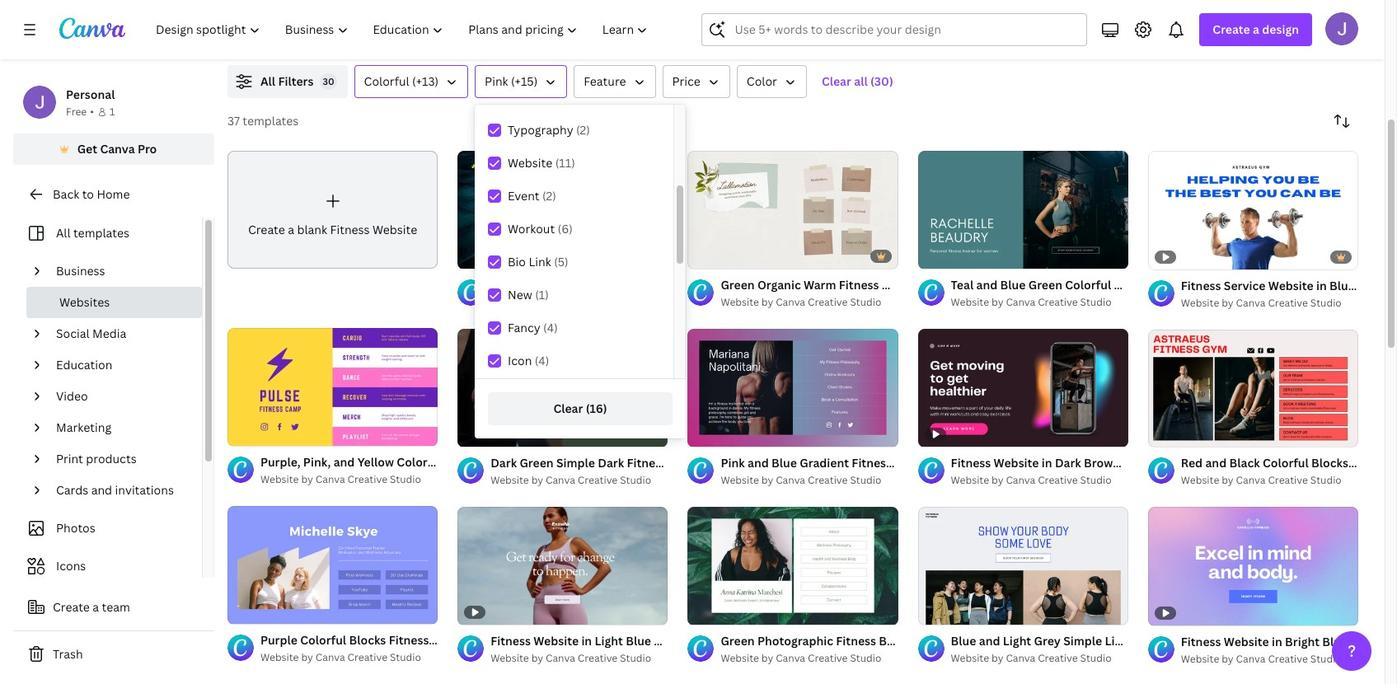 Task type: locate. For each thing, give the bounding box(es) containing it.
top level navigation element
[[145, 13, 662, 46]]

photographic inside 'green photographic fitness bio-link website website by canva creative studio'
[[757, 633, 833, 648]]

0 vertical spatial of
[[936, 249, 946, 261]]

0 horizontal spatial website by canva creative studio
[[260, 473, 421, 487]]

0 horizontal spatial in
[[1042, 455, 1052, 471]]

(5)
[[554, 254, 568, 270]]

by inside 'green photographic fitness bio-link website website by canva creative studio'
[[762, 651, 773, 665]]

by inside the green organic warm fitness bio-link website website by canva creative studio
[[762, 295, 773, 309]]

color
[[747, 73, 777, 89]]

a inside button
[[93, 599, 99, 615]]

a for team
[[93, 599, 99, 615]]

blue inside "fitness website in bright blue bright pu website by canva creative studio"
[[1322, 634, 1348, 650]]

and inside red and black colorful blocks fitness b website by canva creative studio
[[1205, 455, 1227, 471]]

templates
[[243, 113, 299, 129], [73, 225, 129, 241]]

1 horizontal spatial light
[[1105, 633, 1133, 649]]

0 vertical spatial black
[[591, 277, 622, 293]]

1 for blue
[[929, 605, 934, 618]]

1 vertical spatial website by canva creative studio
[[491, 651, 651, 665]]

clear left all
[[822, 73, 851, 89]]

a
[[1253, 21, 1259, 37], [288, 222, 294, 237], [93, 599, 99, 615]]

website by canva creative studio link for green photographic fitness bio-link website
[[721, 650, 898, 667]]

1 horizontal spatial blocks
[[1114, 277, 1151, 293]]

bright yellow and black photographic fitness service website image
[[458, 151, 668, 269]]

and
[[567, 277, 588, 293], [976, 277, 998, 293], [1358, 277, 1379, 293], [748, 455, 769, 471], [1205, 455, 1227, 471], [91, 482, 112, 498], [979, 633, 1000, 649]]

0 horizontal spatial all
[[56, 225, 70, 241]]

0 vertical spatial 1 of 6 link
[[918, 151, 1128, 269]]

2 horizontal spatial blocks
[[1312, 455, 1349, 471]]

studio inside purple colorful blocks fitness bio-link website website by canva creative studio
[[390, 651, 421, 665]]

by inside 'fitness website in dark brown neon pink gradients style website by canva creative studio'
[[992, 474, 1004, 488]]

and right teal
[[976, 277, 998, 293]]

canva inside the blue and light grey simple light fitness service website website by canva creative studio
[[1006, 651, 1036, 665]]

1 horizontal spatial a
[[288, 222, 294, 237]]

blue and light grey simple light fitness service website image
[[918, 507, 1128, 625]]

fitness inside 'green photographic fitness bio-link website website by canva creative studio'
[[836, 633, 876, 648]]

0 vertical spatial a
[[1253, 21, 1259, 37]]

video link
[[49, 381, 192, 412]]

website inside red and black colorful blocks fitness b website by canva creative studio
[[1181, 474, 1219, 488]]

2 horizontal spatial a
[[1253, 21, 1259, 37]]

and inside teal and blue green colorful blocks fitness service website website by canva creative studio
[[976, 277, 998, 293]]

black
[[591, 277, 622, 293], [1229, 455, 1260, 471]]

1 of 6 for teal
[[929, 249, 954, 261]]

and inside the blue and light grey simple light fitness service website website by canva creative studio
[[979, 633, 1000, 649]]

fitness website templates image
[[1007, 0, 1358, 45], [1007, 0, 1358, 45]]

dark green simple dark fitness bio-link website image
[[458, 329, 668, 447]]

all
[[260, 73, 275, 89], [56, 225, 70, 241]]

fitness inside pink and blue gradient fitness bio-link website website by canva creative studio
[[852, 455, 892, 471]]

feature button
[[574, 65, 656, 98]]

black right red
[[1229, 455, 1260, 471]]

by inside pink and blue gradient fitness bio-link website website by canva creative studio
[[762, 473, 773, 487]]

simple inside 'dark green simple dark fitness bio-link website website by canva creative studio'
[[556, 455, 595, 471]]

photos
[[56, 520, 95, 536]]

price
[[672, 73, 701, 89]]

light
[[1003, 633, 1031, 649], [1105, 633, 1133, 649]]

green organic warm fitness bio-link website website by canva creative studio
[[721, 277, 976, 309]]

2 vertical spatial 1
[[929, 605, 934, 618]]

and left gradient
[[748, 455, 769, 471]]

1 horizontal spatial create
[[248, 222, 285, 237]]

print products link
[[49, 443, 192, 475]]

1 horizontal spatial (2)
[[576, 122, 590, 138]]

filters
[[278, 73, 314, 89]]

bio- inside purple colorful blocks fitness bio-link website website by canva creative studio
[[432, 632, 455, 648]]

0 vertical spatial in
[[1316, 277, 1327, 293]]

wh
[[1382, 277, 1397, 293]]

0 horizontal spatial photographic
[[624, 277, 700, 293]]

photos link
[[23, 513, 192, 544]]

(2) right event
[[542, 188, 556, 204]]

light left grey
[[1003, 633, 1031, 649]]

1 vertical spatial blocks
[[1312, 455, 1349, 471]]

and left grey
[[979, 633, 1000, 649]]

black inside bright yellow and black photographic fitness service website website by canva creative studio
[[591, 277, 622, 293]]

1 horizontal spatial photographic
[[757, 633, 833, 648]]

website by canva creative studio link for red and black colorful blocks fitness b
[[1181, 473, 1358, 489]]

create left blank
[[248, 222, 285, 237]]

back to home link
[[13, 178, 214, 211]]

dark
[[491, 455, 517, 471], [598, 455, 624, 471], [1055, 455, 1081, 471]]

studio inside fitness service website in blue and wh website by canva creative studio
[[1310, 296, 1342, 310]]

Search search field
[[735, 14, 1077, 45]]

1 horizontal spatial all
[[260, 73, 275, 89]]

and inside pink and blue gradient fitness bio-link website website by canva creative studio
[[748, 455, 769, 471]]

canva inside 'green photographic fitness bio-link website website by canva creative studio'
[[776, 651, 805, 665]]

2 6 from the top
[[948, 605, 954, 618]]

green photographic fitness bio-link website link
[[721, 632, 973, 650]]

2 of from the top
[[936, 605, 946, 618]]

a left blank
[[288, 222, 294, 237]]

2 vertical spatial create
[[53, 599, 90, 615]]

canva inside fitness service website in blue and wh website by canva creative studio
[[1236, 296, 1266, 310]]

simple down the clear (16) button
[[556, 455, 595, 471]]

and left wh on the top
[[1358, 277, 1379, 293]]

2 horizontal spatial in
[[1316, 277, 1327, 293]]

photographic inside bright yellow and black photographic fitness service website website by canva creative studio
[[624, 277, 700, 293]]

2 horizontal spatial create
[[1213, 21, 1250, 37]]

studio inside the green organic warm fitness bio-link website website by canva creative studio
[[850, 295, 881, 309]]

0 horizontal spatial light
[[1003, 633, 1031, 649]]

icon (4)
[[508, 353, 549, 368]]

0 horizontal spatial pink
[[485, 73, 508, 89]]

dark green simple dark fitness bio-link website link
[[491, 454, 764, 472]]

in inside 'fitness website in dark brown neon pink gradients style website by canva creative studio'
[[1042, 455, 1052, 471]]

blue inside teal and blue green colorful blocks fitness service website website by canva creative studio
[[1000, 277, 1026, 293]]

in inside "fitness website in bright blue bright pu website by canva creative studio"
[[1272, 634, 1282, 650]]

simple right grey
[[1063, 633, 1102, 649]]

fitness inside fitness service website in blue and wh website by canva creative studio
[[1181, 277, 1221, 293]]

b
[[1394, 455, 1397, 471]]

0 vertical spatial 6
[[948, 249, 954, 261]]

purple, pink, and yellow colorful blocks fitness bio-link website image
[[228, 328, 438, 447]]

1 vertical spatial templates
[[73, 225, 129, 241]]

(1)
[[535, 287, 549, 303]]

0 vertical spatial templates
[[243, 113, 299, 129]]

personal
[[66, 87, 115, 102]]

red and black colorful blocks fitness b website by canva creative studio
[[1181, 455, 1397, 488]]

0 vertical spatial 1 of 6
[[929, 249, 954, 261]]

1 of 6 for blue
[[929, 605, 954, 618]]

creative inside the green organic warm fitness bio-link website website by canva creative studio
[[808, 295, 848, 309]]

website
[[508, 155, 552, 171], [373, 222, 417, 237], [790, 277, 836, 293], [931, 277, 976, 293], [1241, 277, 1286, 293], [1268, 277, 1314, 293], [491, 295, 529, 309], [721, 295, 759, 309], [951, 295, 989, 309], [1181, 296, 1219, 310], [719, 455, 764, 471], [944, 455, 989, 471], [994, 455, 1039, 471], [260, 473, 299, 487], [491, 473, 529, 487], [721, 473, 759, 487], [951, 474, 989, 488], [1181, 474, 1219, 488], [481, 632, 526, 648], [928, 633, 973, 648], [1223, 633, 1269, 649], [1224, 634, 1269, 650], [260, 651, 299, 665], [721, 651, 759, 665], [491, 651, 529, 665], [951, 651, 989, 665], [1181, 652, 1219, 666]]

1 vertical spatial 1 of 6 link
[[918, 507, 1128, 625]]

1 horizontal spatial clear
[[822, 73, 851, 89]]

and right red
[[1205, 455, 1227, 471]]

create a blank fitness website link
[[228, 151, 438, 269]]

pink inside button
[[485, 73, 508, 89]]

and for red and black colorful blocks fitness b website by canva creative studio
[[1205, 455, 1227, 471]]

0 vertical spatial (2)
[[576, 122, 590, 138]]

dark inside 'fitness website in dark brown neon pink gradients style website by canva creative studio'
[[1055, 455, 1081, 471]]

black inside red and black colorful blocks fitness b website by canva creative studio
[[1229, 455, 1260, 471]]

pink for pink (+15)
[[485, 73, 508, 89]]

fitness service website in blue and wh website by canva creative studio
[[1181, 277, 1397, 310]]

0 horizontal spatial black
[[591, 277, 622, 293]]

pink inside 'fitness website in dark brown neon pink gradients style website by canva creative studio'
[[1156, 455, 1180, 471]]

creative inside the blue and light grey simple light fitness service website website by canva creative studio
[[1038, 651, 1078, 665]]

(2) right "typography"
[[576, 122, 590, 138]]

photographic
[[624, 277, 700, 293], [757, 633, 833, 648]]

clear left (16)
[[553, 401, 583, 416]]

icon
[[508, 353, 532, 368]]

1 vertical spatial 6
[[948, 605, 954, 618]]

all
[[854, 73, 868, 89]]

a for design
[[1253, 21, 1259, 37]]

0 horizontal spatial (2)
[[542, 188, 556, 204]]

creative inside red and black colorful blocks fitness b website by canva creative studio
[[1268, 474, 1308, 488]]

service inside the blue and light grey simple light fitness service website website by canva creative studio
[[1179, 633, 1221, 649]]

of
[[936, 249, 946, 261], [936, 605, 946, 618]]

canva inside red and black colorful blocks fitness b website by canva creative studio
[[1236, 474, 1266, 488]]

all for all filters
[[260, 73, 275, 89]]

service
[[746, 277, 788, 293], [1197, 277, 1238, 293], [1224, 277, 1266, 293], [1179, 633, 1221, 649]]

6 for teal
[[948, 249, 954, 261]]

website by canva creative studio link
[[491, 294, 668, 311], [721, 294, 898, 311], [951, 294, 1128, 311], [1181, 295, 1358, 311], [260, 472, 438, 488], [491, 472, 668, 489], [721, 472, 898, 489], [951, 473, 1128, 489], [1181, 473, 1358, 489], [260, 650, 438, 666], [721, 650, 898, 667], [491, 651, 668, 667], [951, 651, 1128, 667], [1181, 651, 1358, 668]]

colorful inside purple colorful blocks fitness bio-link website website by canva creative studio
[[300, 632, 346, 648]]

1 horizontal spatial pink
[[721, 455, 745, 471]]

blocks inside teal and blue green colorful blocks fitness service website website by canva creative studio
[[1114, 277, 1151, 293]]

0 horizontal spatial clear
[[553, 401, 583, 416]]

0 vertical spatial (4)
[[543, 320, 558, 335]]

1 of from the top
[[936, 249, 946, 261]]

1 1 of 6 from the top
[[929, 249, 954, 261]]

2 horizontal spatial pink
[[1156, 455, 1180, 471]]

and down (5)
[[567, 277, 588, 293]]

get canva pro
[[77, 141, 157, 157]]

1 vertical spatial a
[[288, 222, 294, 237]]

6 for blue
[[948, 605, 954, 618]]

studio inside 'dark green simple dark fitness bio-link website website by canva creative studio'
[[620, 473, 651, 487]]

free
[[66, 105, 87, 119]]

all for all templates
[[56, 225, 70, 241]]

creative inside 'fitness website in dark brown neon pink gradients style website by canva creative studio'
[[1038, 474, 1078, 488]]

create inside "dropdown button"
[[1213, 21, 1250, 37]]

0 horizontal spatial dark
[[491, 455, 517, 471]]

0 vertical spatial clear
[[822, 73, 851, 89]]

style
[[1240, 455, 1269, 471]]

canva inside the green organic warm fitness bio-link website website by canva creative studio
[[776, 295, 805, 309]]

(16)
[[586, 401, 607, 416]]

bio-
[[882, 277, 905, 293], [670, 455, 693, 471], [895, 455, 918, 471], [432, 632, 455, 648], [879, 633, 902, 648]]

1 vertical spatial clear
[[553, 401, 583, 416]]

1 vertical spatial all
[[56, 225, 70, 241]]

website by canva creative studio link for bright yellow and black photographic fitness service website
[[491, 294, 668, 311]]

pink and blue gradient fitness bio-link website website by canva creative studio
[[721, 455, 989, 487]]

by
[[531, 295, 543, 309], [762, 295, 773, 309], [992, 295, 1004, 309], [1222, 296, 1234, 310], [301, 473, 313, 487], [531, 473, 543, 487], [762, 473, 773, 487], [992, 474, 1004, 488], [1222, 474, 1234, 488], [301, 651, 313, 665], [762, 651, 773, 665], [531, 651, 543, 665], [992, 651, 1004, 665], [1222, 652, 1234, 666]]

templates right 37
[[243, 113, 299, 129]]

green organic warm fitness bio-link website link
[[721, 276, 976, 294]]

2 vertical spatial a
[[93, 599, 99, 615]]

1 for teal
[[929, 249, 934, 261]]

1 horizontal spatial templates
[[243, 113, 299, 129]]

1 horizontal spatial black
[[1229, 455, 1260, 471]]

of for teal and blue green colorful blocks fitness service website
[[936, 249, 946, 261]]

workout
[[508, 221, 555, 237]]

0 vertical spatial 1
[[110, 105, 115, 119]]

all down the back
[[56, 225, 70, 241]]

1 vertical spatial black
[[1229, 455, 1260, 471]]

0 vertical spatial blocks
[[1114, 277, 1151, 293]]

website by canva creative studio
[[260, 473, 421, 487], [491, 651, 651, 665]]

bio
[[508, 254, 526, 270]]

clear inside button
[[553, 401, 583, 416]]

1 vertical spatial in
[[1042, 455, 1052, 471]]

templates down back to home
[[73, 225, 129, 241]]

a inside "dropdown button"
[[1253, 21, 1259, 37]]

a left design
[[1253, 21, 1259, 37]]

icons
[[56, 558, 86, 574]]

None search field
[[702, 13, 1088, 46]]

blue
[[1000, 277, 1026, 293], [1330, 277, 1355, 293], [772, 455, 797, 471], [951, 633, 976, 649], [1322, 634, 1348, 650]]

fitness service website in blue and wh link
[[1181, 277, 1397, 295]]

1 horizontal spatial dark
[[598, 455, 624, 471]]

trash link
[[13, 638, 214, 671]]

purple colorful blocks fitness bio-link website link
[[260, 632, 526, 650]]

link inside pink and blue gradient fitness bio-link website website by canva creative studio
[[918, 455, 941, 471]]

0 horizontal spatial blocks
[[349, 632, 386, 648]]

link
[[529, 254, 551, 270], [905, 277, 928, 293], [693, 455, 716, 471], [918, 455, 941, 471], [455, 632, 478, 648], [902, 633, 925, 648]]

website by canva creative studio link for dark green simple dark fitness bio-link website
[[491, 472, 668, 489]]

create
[[1213, 21, 1250, 37], [248, 222, 285, 237], [53, 599, 90, 615]]

creative inside fitness service website in blue and wh website by canva creative studio
[[1268, 296, 1308, 310]]

bio- inside 'dark green simple dark fitness bio-link website website by canva creative studio'
[[670, 455, 693, 471]]

and right cards
[[91, 482, 112, 498]]

0 horizontal spatial a
[[93, 599, 99, 615]]

creative inside "fitness website in bright blue bright pu website by canva creative studio"
[[1268, 652, 1308, 666]]

Sort by button
[[1325, 105, 1358, 138]]

0 horizontal spatial templates
[[73, 225, 129, 241]]

blue and light grey simple light fitness service website website by canva creative studio
[[951, 633, 1269, 665]]

light right grey
[[1105, 633, 1133, 649]]

templates inside 'link'
[[73, 225, 129, 241]]

0 vertical spatial create
[[1213, 21, 1250, 37]]

and for cards and invitations
[[91, 482, 112, 498]]

fitness
[[330, 222, 370, 237], [703, 277, 743, 293], [839, 277, 879, 293], [1154, 277, 1194, 293], [1181, 277, 1221, 293], [627, 455, 667, 471], [852, 455, 892, 471], [951, 455, 991, 471], [1351, 455, 1391, 471], [389, 632, 429, 648], [836, 633, 876, 648], [1136, 633, 1176, 649], [1181, 634, 1221, 650]]

0 horizontal spatial bright
[[491, 277, 525, 293]]

0 vertical spatial photographic
[[624, 277, 700, 293]]

create a design
[[1213, 21, 1299, 37]]

2 vertical spatial blocks
[[349, 632, 386, 648]]

1 vertical spatial 1
[[929, 249, 934, 261]]

service inside bright yellow and black photographic fitness service website website by canva creative studio
[[746, 277, 788, 293]]

create for create a team
[[53, 599, 90, 615]]

bio- inside the green organic warm fitness bio-link website website by canva creative studio
[[882, 277, 905, 293]]

37 templates
[[228, 113, 299, 129]]

1 vertical spatial photographic
[[757, 633, 833, 648]]

1 vertical spatial (4)
[[535, 353, 549, 368]]

blocks inside purple colorful blocks fitness bio-link website website by canva creative studio
[[349, 632, 386, 648]]

canva inside "fitness website in bright blue bright pu website by canva creative studio"
[[1236, 652, 1266, 666]]

website by canva creative studio link for fitness website in bright blue bright pu
[[1181, 651, 1358, 668]]

all left filters
[[260, 73, 275, 89]]

0 vertical spatial simple
[[556, 455, 595, 471]]

organic
[[757, 277, 801, 293]]

clear for clear (16)
[[553, 401, 583, 416]]

clear (16) button
[[488, 392, 673, 425]]

pink and blue gradient fitness bio-link website link
[[721, 454, 989, 472]]

business
[[56, 263, 105, 279]]

teal
[[951, 277, 974, 293]]

fancy (4)
[[508, 320, 558, 335]]

black right yellow
[[591, 277, 622, 293]]

fitness inside red and black colorful blocks fitness b website by canva creative studio
[[1351, 455, 1391, 471]]

2 vertical spatial in
[[1272, 634, 1282, 650]]

1 vertical spatial 1 of 6
[[929, 605, 954, 618]]

(6)
[[558, 221, 573, 237]]

canva inside 'dark green simple dark fitness bio-link website website by canva creative studio'
[[546, 473, 575, 487]]

0 vertical spatial all
[[260, 73, 275, 89]]

1 vertical spatial (2)
[[542, 188, 556, 204]]

and inside bright yellow and black photographic fitness service website website by canva creative studio
[[567, 277, 588, 293]]

all filters
[[260, 73, 314, 89]]

gradients
[[1183, 455, 1238, 471]]

print
[[56, 451, 83, 467]]

create a team button
[[13, 591, 214, 624]]

a left team in the left of the page
[[93, 599, 99, 615]]

and for pink and blue gradient fitness bio-link website website by canva creative studio
[[748, 455, 769, 471]]

1 vertical spatial simple
[[1063, 633, 1102, 649]]

service inside fitness service website in blue and wh website by canva creative studio
[[1224, 277, 1266, 293]]

link inside 'green photographic fitness bio-link website website by canva creative studio'
[[902, 633, 925, 648]]

event (2)
[[508, 188, 556, 204]]

simple inside the blue and light grey simple light fitness service website website by canva creative studio
[[1063, 633, 1102, 649]]

(4) right fancy
[[543, 320, 558, 335]]

1 6 from the top
[[948, 249, 954, 261]]

1 vertical spatial of
[[936, 605, 946, 618]]

0 vertical spatial website by canva creative studio
[[260, 473, 421, 487]]

create left design
[[1213, 21, 1250, 37]]

by inside teal and blue green colorful blocks fitness service website website by canva creative studio
[[992, 295, 1004, 309]]

price button
[[662, 65, 730, 98]]

create down "icons" in the left of the page
[[53, 599, 90, 615]]

1 horizontal spatial in
[[1272, 634, 1282, 650]]

2 1 of 6 link from the top
[[918, 507, 1128, 625]]

2 1 of 6 from the top
[[929, 605, 954, 618]]

2 light from the left
[[1105, 633, 1133, 649]]

fancy
[[508, 320, 540, 335]]

icons link
[[23, 551, 192, 582]]

pink for pink and blue gradient fitness bio-link website website by canva creative studio
[[721, 455, 745, 471]]

2 horizontal spatial dark
[[1055, 455, 1081, 471]]

bright
[[491, 277, 525, 293], [1285, 634, 1320, 650], [1351, 634, 1385, 650]]

0 horizontal spatial create
[[53, 599, 90, 615]]

green photographic fitness bio-link website website by canva creative studio
[[721, 633, 973, 665]]

0 horizontal spatial simple
[[556, 455, 595, 471]]

1 vertical spatial create
[[248, 222, 285, 237]]

1 1 of 6 link from the top
[[918, 151, 1128, 269]]

1 horizontal spatial simple
[[1063, 633, 1102, 649]]

(4) right icon
[[535, 353, 549, 368]]



Task type: vqa. For each thing, say whether or not it's contained in the screenshot.
/ corresponding to Canva for Students
no



Task type: describe. For each thing, give the bounding box(es) containing it.
purple colorful blocks fitness bio-link website image
[[228, 506, 438, 624]]

link inside the green organic warm fitness bio-link website website by canva creative studio
[[905, 277, 928, 293]]

pink (+15)
[[485, 73, 538, 89]]

create a blank fitness website
[[248, 222, 417, 237]]

red and black colorful blocks fitness b link
[[1181, 455, 1397, 473]]

studio inside 'fitness website in dark brown neon pink gradients style website by canva creative studio'
[[1080, 474, 1112, 488]]

cards and invitations link
[[49, 475, 192, 506]]

•
[[90, 105, 94, 119]]

teal and blue green colorful blocks fitness service website image
[[918, 151, 1128, 269]]

blue and light grey simple light fitness service website link
[[951, 633, 1269, 651]]

30 filter options selected element
[[320, 73, 337, 90]]

typography
[[508, 122, 573, 138]]

2 horizontal spatial bright
[[1351, 634, 1385, 650]]

pro
[[138, 141, 157, 157]]

blue inside the blue and light grey simple light fitness service website website by canva creative studio
[[951, 633, 976, 649]]

create a blank fitness website element
[[228, 151, 438, 269]]

(2) for typography (2)
[[576, 122, 590, 138]]

yellow
[[528, 277, 564, 293]]

blue inside fitness service website in blue and wh website by canva creative studio
[[1330, 277, 1355, 293]]

colorful inside button
[[364, 73, 409, 89]]

(11)
[[555, 155, 575, 171]]

templates for 37 templates
[[243, 113, 299, 129]]

creative inside purple colorful blocks fitness bio-link website website by canva creative studio
[[348, 651, 387, 665]]

creative inside teal and blue green colorful blocks fitness service website website by canva creative studio
[[1038, 295, 1078, 309]]

all templates link
[[23, 218, 192, 249]]

website inside create a blank fitness website element
[[373, 222, 417, 237]]

gradient
[[800, 455, 849, 471]]

studio inside red and black colorful blocks fitness b website by canva creative studio
[[1310, 474, 1342, 488]]

30
[[323, 75, 334, 87]]

fitness inside the blue and light grey simple light fitness service website website by canva creative studio
[[1136, 633, 1176, 649]]

in for fitness website in bright blue bright pu
[[1272, 634, 1282, 650]]

education
[[56, 357, 112, 373]]

a for blank
[[288, 222, 294, 237]]

creative inside 'green photographic fitness bio-link website website by canva creative studio'
[[808, 651, 848, 665]]

green photographic fitness bio-link website image
[[688, 507, 898, 625]]

fitness inside "fitness website in bright blue bright pu website by canva creative studio"
[[1181, 634, 1221, 650]]

by inside red and black colorful blocks fitness b website by canva creative studio
[[1222, 474, 1234, 488]]

studio inside 'green photographic fitness bio-link website website by canva creative studio'
[[850, 651, 881, 665]]

(+15)
[[511, 73, 538, 89]]

website by canva creative studio link for fitness service website in blue and wh
[[1181, 295, 1358, 311]]

colorful inside red and black colorful blocks fitness b website by canva creative studio
[[1263, 455, 1309, 471]]

new
[[508, 287, 532, 303]]

dark for fitness
[[1055, 455, 1081, 471]]

print products
[[56, 451, 137, 467]]

blank
[[297, 222, 327, 237]]

fitness inside 'fitness website in dark brown neon pink gradients style website by canva creative studio'
[[951, 455, 991, 471]]

bright yellow and black photographic fitness service website link
[[491, 276, 836, 294]]

canva inside button
[[100, 141, 135, 157]]

red and black colorful blocks fitness bio-link website image
[[1148, 329, 1358, 447]]

clear (16)
[[553, 401, 607, 416]]

brown
[[1084, 455, 1120, 471]]

and for teal and blue green colorful blocks fitness service website website by canva creative studio
[[976, 277, 998, 293]]

(4) for fancy (4)
[[543, 320, 558, 335]]

by inside fitness service website in blue and wh website by canva creative studio
[[1222, 296, 1234, 310]]

get canva pro button
[[13, 134, 214, 165]]

(2) for event (2)
[[542, 188, 556, 204]]

colorful (+13) button
[[354, 65, 468, 98]]

create a design button
[[1200, 13, 1312, 46]]

of for blue and light grey simple light fitness service website
[[936, 605, 946, 618]]

green inside teal and blue green colorful blocks fitness service website website by canva creative studio
[[1029, 277, 1062, 293]]

creative inside bright yellow and black photographic fitness service website website by canva creative studio
[[578, 295, 618, 309]]

design
[[1262, 21, 1299, 37]]

business link
[[49, 256, 192, 287]]

website by canva creative studio link for fitness website in dark brown neon pink gradients style
[[951, 473, 1128, 489]]

by inside "fitness website in bright blue bright pu website by canva creative studio"
[[1222, 652, 1234, 666]]

home
[[97, 186, 130, 202]]

by inside bright yellow and black photographic fitness service website website by canva creative studio
[[531, 295, 543, 309]]

create a team
[[53, 599, 130, 615]]

fitness inside bright yellow and black photographic fitness service website website by canva creative studio
[[703, 277, 743, 293]]

workout (6)
[[508, 221, 573, 237]]

fitness website in bright blue bright pu website by canva creative studio
[[1181, 634, 1397, 666]]

colorful (+13)
[[364, 73, 439, 89]]

by inside the blue and light grey simple light fitness service website website by canva creative studio
[[992, 651, 1004, 665]]

bio- inside 'green photographic fitness bio-link website website by canva creative studio'
[[879, 633, 902, 648]]

blue inside pink and blue gradient fitness bio-link website website by canva creative studio
[[772, 455, 797, 471]]

cards and invitations
[[56, 482, 174, 498]]

create for create a blank fitness website
[[248, 222, 285, 237]]

website by canva creative studio link for blue and light grey simple light fitness service website
[[951, 651, 1128, 667]]

bio- inside pink and blue gradient fitness bio-link website website by canva creative studio
[[895, 455, 918, 471]]

event
[[508, 188, 540, 204]]

canva inside teal and blue green colorful blocks fitness service website website by canva creative studio
[[1006, 295, 1036, 309]]

website by canva creative studio link for purple colorful blocks fitness bio-link website
[[260, 650, 438, 666]]

websites
[[59, 294, 110, 310]]

green organic warm fitness bio-link website image
[[688, 151, 898, 269]]

cards
[[56, 482, 88, 498]]

creative inside 'dark green simple dark fitness bio-link website website by canva creative studio'
[[578, 473, 618, 487]]

creative inside pink and blue gradient fitness bio-link website website by canva creative studio
[[808, 473, 848, 487]]

(4) for icon (4)
[[535, 353, 549, 368]]

neon
[[1123, 455, 1153, 471]]

teal and blue green colorful blocks fitness service website website by canva creative studio
[[951, 277, 1286, 309]]

grey
[[1034, 633, 1061, 649]]

all templates
[[56, 225, 129, 241]]

marketing
[[56, 420, 111, 435]]

teal and blue green colorful blocks fitness service website link
[[951, 276, 1286, 294]]

red
[[1181, 455, 1203, 471]]

social media
[[56, 326, 126, 341]]

canva inside bright yellow and black photographic fitness service website website by canva creative studio
[[546, 295, 575, 309]]

website by canva creative studio link for teal and blue green colorful blocks fitness service website
[[951, 294, 1128, 311]]

social
[[56, 326, 90, 341]]

1 horizontal spatial bright
[[1285, 634, 1320, 650]]

(+13)
[[412, 73, 439, 89]]

1 of 6 link for blue
[[918, 151, 1128, 269]]

back
[[53, 186, 79, 202]]

green inside 'green photographic fitness bio-link website website by canva creative studio'
[[721, 633, 755, 648]]

to
[[82, 186, 94, 202]]

canva inside purple colorful blocks fitness bio-link website website by canva creative studio
[[316, 651, 345, 665]]

37
[[228, 113, 240, 129]]

color button
[[737, 65, 807, 98]]

bright yellow and black photographic fitness service website website by canva creative studio
[[491, 277, 836, 309]]

clear for clear all (30)
[[822, 73, 851, 89]]

bright inside bright yellow and black photographic fitness service website website by canva creative studio
[[491, 277, 525, 293]]

pink (+15) button
[[475, 65, 567, 98]]

in inside fitness service website in blue and wh website by canva creative studio
[[1316, 277, 1327, 293]]

by inside 'dark green simple dark fitness bio-link website website by canva creative studio'
[[531, 473, 543, 487]]

1 of 6 link for light
[[918, 507, 1128, 625]]

purple colorful blocks fitness bio-link website website by canva creative studio
[[260, 632, 526, 665]]

link inside purple colorful blocks fitness bio-link website website by canva creative studio
[[455, 632, 478, 648]]

green inside the green organic warm fitness bio-link website website by canva creative studio
[[721, 277, 755, 293]]

products
[[86, 451, 137, 467]]

new (1)
[[508, 287, 549, 303]]

website (11)
[[508, 155, 575, 171]]

canva inside 'fitness website in dark brown neon pink gradients style website by canva creative studio'
[[1006, 474, 1036, 488]]

studio inside "fitness website in bright blue bright pu website by canva creative studio"
[[1310, 652, 1342, 666]]

pu
[[1388, 634, 1397, 650]]

invitations
[[115, 482, 174, 498]]

and inside fitness service website in blue and wh website by canva creative studio
[[1358, 277, 1379, 293]]

purple
[[260, 632, 298, 648]]

studio inside teal and blue green colorful blocks fitness service website website by canva creative studio
[[1080, 295, 1112, 309]]

fitness inside 'dark green simple dark fitness bio-link website website by canva creative studio'
[[627, 455, 667, 471]]

blocks inside red and black colorful blocks fitness b website by canva creative studio
[[1312, 455, 1349, 471]]

warm
[[804, 277, 836, 293]]

green inside 'dark green simple dark fitness bio-link website website by canva creative studio'
[[520, 455, 554, 471]]

studio inside bright yellow and black photographic fitness service website website by canva creative studio
[[620, 295, 651, 309]]

colorful inside teal and blue green colorful blocks fitness service website website by canva creative studio
[[1065, 277, 1111, 293]]

team
[[102, 599, 130, 615]]

1 light from the left
[[1003, 633, 1031, 649]]

website by canva creative studio link for green organic warm fitness bio-link website
[[721, 294, 898, 311]]

fitness website in dark brown neon pink gradients style website by canva creative studio
[[951, 455, 1269, 488]]

fitness inside teal and blue green colorful blocks fitness service website website by canva creative studio
[[1154, 277, 1194, 293]]

fitness inside purple colorful blocks fitness bio-link website website by canva creative studio
[[389, 632, 429, 648]]

dark green simple dark fitness bio-link website website by canva creative studio
[[491, 455, 764, 487]]

1 horizontal spatial website by canva creative studio
[[491, 651, 651, 665]]

pink and blue gradient fitness bio-link website image
[[688, 329, 898, 447]]

bio link (5)
[[508, 254, 568, 270]]

service inside teal and blue green colorful blocks fitness service website website by canva creative studio
[[1197, 277, 1238, 293]]

video
[[56, 388, 88, 404]]

typography (2)
[[508, 122, 590, 138]]

in for fitness website in dark brown neon pink gradients style
[[1042, 455, 1052, 471]]

templates for all templates
[[73, 225, 129, 241]]

studio inside the blue and light grey simple light fitness service website website by canva creative studio
[[1080, 651, 1112, 665]]

studio inside pink and blue gradient fitness bio-link website website by canva creative studio
[[850, 473, 881, 487]]

link inside 'dark green simple dark fitness bio-link website website by canva creative studio'
[[693, 455, 716, 471]]

and for blue and light grey simple light fitness service website website by canva creative studio
[[979, 633, 1000, 649]]

by inside purple colorful blocks fitness bio-link website website by canva creative studio
[[301, 651, 313, 665]]

trash
[[53, 646, 83, 662]]

website by canva creative studio link for pink and blue gradient fitness bio-link website
[[721, 472, 898, 489]]

jacob simon image
[[1325, 12, 1358, 45]]

create for create a design
[[1213, 21, 1250, 37]]

canva inside pink and blue gradient fitness bio-link website website by canva creative studio
[[776, 473, 805, 487]]

dark for dark
[[598, 455, 624, 471]]



